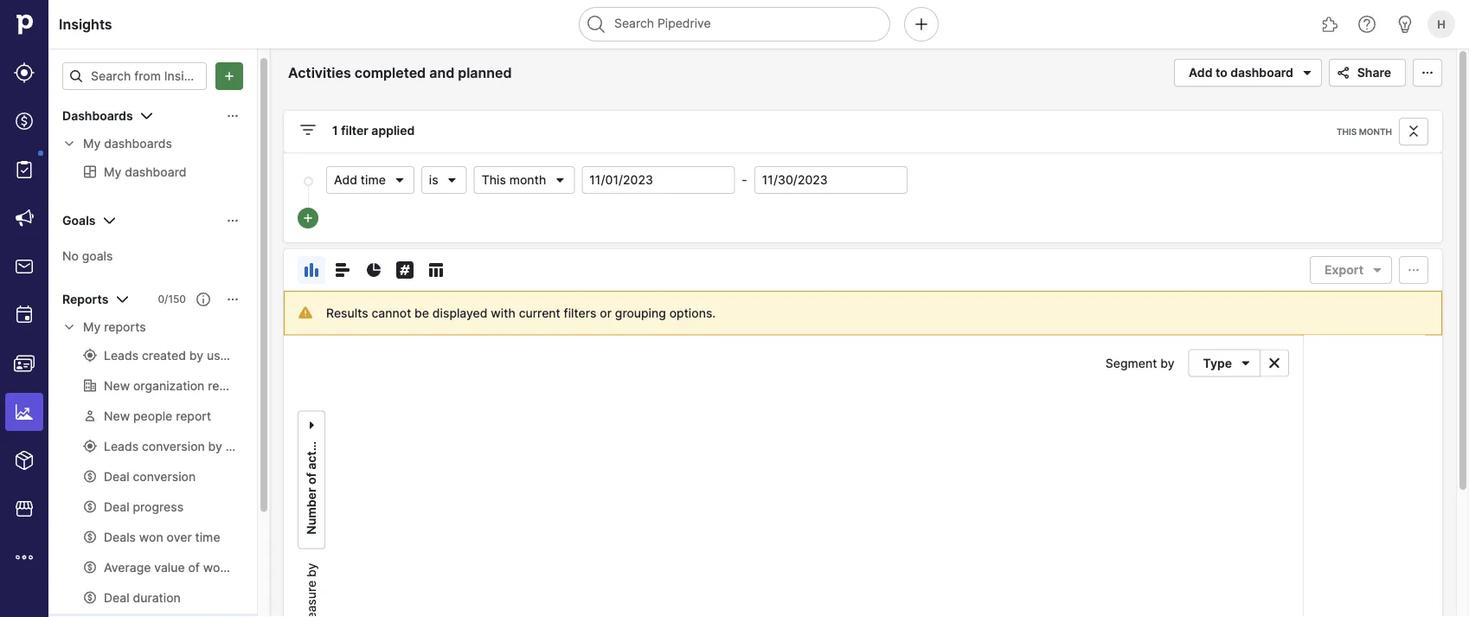 Task type: locate. For each thing, give the bounding box(es) containing it.
goals
[[62, 213, 96, 228], [82, 248, 113, 263]]

1 vertical spatial goals
[[82, 248, 113, 263]]

color undefined image
[[14, 159, 35, 180]]

segment
[[1106, 356, 1158, 370]]

reports
[[62, 292, 109, 307], [104, 320, 146, 335]]

color primary image inside 'this month' 'popup button'
[[553, 173, 567, 187]]

color secondary image
[[62, 320, 76, 334]]

time
[[361, 173, 386, 187]]

0 vertical spatial add
[[1189, 65, 1213, 80]]

my down the dashboards button
[[83, 136, 101, 151]]

reports up color secondary image
[[62, 292, 109, 307]]

is button
[[421, 166, 467, 194]]

add left to
[[1189, 65, 1213, 80]]

results
[[326, 306, 368, 320]]

add time button
[[326, 166, 414, 194]]

my right color secondary image
[[83, 320, 101, 335]]

1 my from the top
[[83, 136, 101, 151]]

color primary image inside number of activities button
[[305, 415, 319, 436]]

1 horizontal spatial month
[[1359, 126, 1393, 137]]

1 vertical spatial month
[[510, 173, 546, 187]]

2 my from the top
[[83, 320, 101, 335]]

activities image
[[14, 305, 35, 325]]

1 horizontal spatial this
[[1337, 126, 1357, 137]]

campaigns image
[[14, 208, 35, 228]]

insights image
[[14, 402, 35, 422]]

1 horizontal spatial add
[[1189, 65, 1213, 80]]

goals inside button
[[62, 213, 96, 228]]

1 vertical spatial my
[[83, 320, 101, 335]]

no
[[62, 248, 79, 263]]

displayed
[[433, 306, 488, 320]]

This month field
[[474, 166, 575, 194]]

menu item
[[0, 388, 48, 436]]

this month inside 'popup button'
[[482, 173, 546, 187]]

color primary image inside the is popup button
[[445, 173, 459, 187]]

add
[[1189, 65, 1213, 80], [334, 173, 357, 187]]

MM/DD/YYYY text field
[[755, 166, 908, 194]]

color secondary image left my dashboards
[[62, 137, 76, 151]]

1 vertical spatial this
[[482, 173, 506, 187]]

color primary image
[[1334, 66, 1354, 80], [69, 69, 83, 83], [1404, 125, 1425, 138], [226, 214, 240, 228], [301, 260, 322, 280], [426, 260, 447, 280], [1404, 263, 1425, 277], [196, 293, 210, 306], [226, 293, 240, 306], [1236, 356, 1257, 370]]

0 vertical spatial reports
[[62, 292, 109, 307]]

month down share
[[1359, 126, 1393, 137]]

dashboards up my dashboards
[[62, 109, 133, 123]]

dashboard
[[1231, 65, 1294, 80]]

sales inbox image
[[14, 256, 35, 277]]

my dashboards
[[83, 136, 172, 151]]

insights
[[59, 16, 112, 32]]

this month button
[[474, 166, 575, 194]]

with
[[491, 306, 516, 320]]

activities
[[304, 416, 319, 470]]

this down share button
[[1337, 126, 1357, 137]]

type button
[[1189, 349, 1261, 377]]

add left time
[[334, 173, 357, 187]]

0 horizontal spatial add
[[334, 173, 357, 187]]

add inside button
[[1189, 65, 1213, 80]]

1 horizontal spatial this month
[[1337, 126, 1393, 137]]

h button
[[1425, 7, 1459, 42]]

0 horizontal spatial month
[[510, 173, 546, 187]]

type
[[1203, 356, 1232, 370]]

number of activities button
[[298, 411, 325, 549]]

filters
[[564, 306, 597, 320]]

this month
[[1337, 126, 1393, 137], [482, 173, 546, 187]]

1 vertical spatial color secondary image
[[1264, 356, 1285, 370]]

dashboards
[[62, 109, 133, 123], [104, 136, 172, 151]]

1 filter applied
[[332, 123, 415, 138]]

menu
[[0, 0, 48, 617]]

more image
[[14, 547, 35, 568]]

share
[[1358, 65, 1392, 80]]

this
[[1337, 126, 1357, 137], [482, 173, 506, 187]]

0 vertical spatial goals
[[62, 213, 96, 228]]

products image
[[14, 450, 35, 471]]

add inside popup button
[[334, 173, 357, 187]]

of
[[304, 473, 319, 485]]

add for add time
[[334, 173, 357, 187]]

number
[[304, 488, 319, 535]]

to
[[1216, 65, 1228, 80]]

0 horizontal spatial color secondary image
[[62, 137, 76, 151]]

goals right no
[[82, 248, 113, 263]]

0 vertical spatial color secondary image
[[62, 137, 76, 151]]

1 vertical spatial add
[[334, 173, 357, 187]]

color primary image inside share button
[[1334, 66, 1354, 80]]

color secondary image right "type" button
[[1264, 356, 1285, 370]]

segment by
[[1106, 356, 1175, 370]]

this right the is field
[[482, 173, 506, 187]]

0 horizontal spatial this month
[[482, 173, 546, 187]]

dashboards button
[[48, 102, 257, 130]]

this inside 'this month' 'popup button'
[[482, 173, 506, 187]]

color primary image inside 'add to dashboard' button
[[1297, 62, 1318, 83]]

by
[[1161, 356, 1175, 370]]

0 vertical spatial dashboards
[[62, 109, 133, 123]]

grouping
[[615, 306, 666, 320]]

goals up no
[[62, 213, 96, 228]]

contacts image
[[14, 353, 35, 374]]

export
[[1325, 263, 1364, 277]]

options.
[[670, 306, 716, 320]]

reports right color secondary image
[[104, 320, 146, 335]]

my
[[83, 136, 101, 151], [83, 320, 101, 335]]

dashboards down the dashboards button
[[104, 136, 172, 151]]

this month right the is field
[[482, 173, 546, 187]]

0 vertical spatial my
[[83, 136, 101, 151]]

0 horizontal spatial this
[[482, 173, 506, 187]]

color primary image inside goals button
[[99, 210, 120, 231]]

0 vertical spatial month
[[1359, 126, 1393, 137]]

sales assistant image
[[1395, 14, 1416, 35]]

or
[[600, 306, 612, 320]]

color primary image
[[1297, 62, 1318, 83], [1418, 66, 1438, 80], [136, 106, 157, 126], [226, 109, 240, 123], [298, 119, 319, 140], [393, 173, 407, 187], [445, 173, 459, 187], [553, 173, 567, 187], [99, 210, 120, 231], [332, 260, 353, 280], [364, 260, 384, 280], [395, 260, 415, 280], [1367, 263, 1388, 277], [112, 289, 133, 310], [305, 415, 319, 436]]

color primary inverted image
[[219, 69, 240, 83]]

0 vertical spatial this
[[1337, 126, 1357, 137]]

this month down share button
[[1337, 126, 1393, 137]]

Search from Insights text field
[[62, 62, 207, 90]]

1 vertical spatial this month
[[482, 173, 546, 187]]

1 vertical spatial dashboards
[[104, 136, 172, 151]]

color secondary image
[[62, 137, 76, 151], [1264, 356, 1285, 370]]

month
[[1359, 126, 1393, 137], [510, 173, 546, 187]]

my for my reports
[[83, 320, 101, 335]]

month right the is popup button
[[510, 173, 546, 187]]



Task type: vqa. For each thing, say whether or not it's contained in the screenshot.
bottom THE EXPORT Button
no



Task type: describe. For each thing, give the bounding box(es) containing it.
color primary image inside "type" button
[[1236, 356, 1257, 370]]

add for add to dashboard
[[1189, 65, 1213, 80]]

1
[[332, 123, 338, 138]]

leads image
[[14, 62, 35, 83]]

results cannot be displayed with current filters or grouping options.
[[326, 306, 716, 320]]

color primary image inside goals button
[[226, 214, 240, 228]]

is field
[[421, 166, 467, 194]]

MM/DD/YYYY text field
[[582, 166, 735, 194]]

Search Pipedrive field
[[579, 7, 891, 42]]

1 horizontal spatial color secondary image
[[1264, 356, 1285, 370]]

no goals
[[62, 248, 113, 263]]

1 vertical spatial reports
[[104, 320, 146, 335]]

add to dashboard button
[[1174, 59, 1322, 87]]

my for my dashboards
[[83, 136, 101, 151]]

export button
[[1310, 256, 1393, 284]]

Add time field
[[326, 166, 414, 194]]

filter
[[341, 123, 369, 138]]

be
[[415, 306, 429, 320]]

h
[[1438, 17, 1446, 31]]

dashboards inside button
[[62, 109, 133, 123]]

0 vertical spatial this month
[[1337, 126, 1393, 137]]

share button
[[1329, 59, 1406, 87]]

color warning image
[[299, 306, 312, 319]]

my reports
[[83, 320, 146, 335]]

color primary inverted image
[[301, 211, 315, 225]]

home image
[[11, 11, 37, 37]]

-
[[742, 173, 748, 187]]

goals button
[[48, 207, 257, 235]]

Activities completed and planned field
[[284, 61, 545, 84]]

color primary image inside add time popup button
[[393, 173, 407, 187]]

quick help image
[[1357, 14, 1378, 35]]

quick add image
[[911, 14, 932, 35]]

color primary image inside export button
[[1367, 263, 1388, 277]]

month inside 'popup button'
[[510, 173, 546, 187]]

deals image
[[14, 111, 35, 132]]

applied
[[372, 123, 415, 138]]

number of activities
[[304, 416, 319, 535]]

is
[[429, 173, 439, 187]]

cannot
[[372, 306, 411, 320]]

0/150
[[158, 293, 186, 306]]

marketplace image
[[14, 499, 35, 519]]

add time
[[334, 173, 386, 187]]

current
[[519, 306, 561, 320]]

add to dashboard
[[1189, 65, 1294, 80]]



